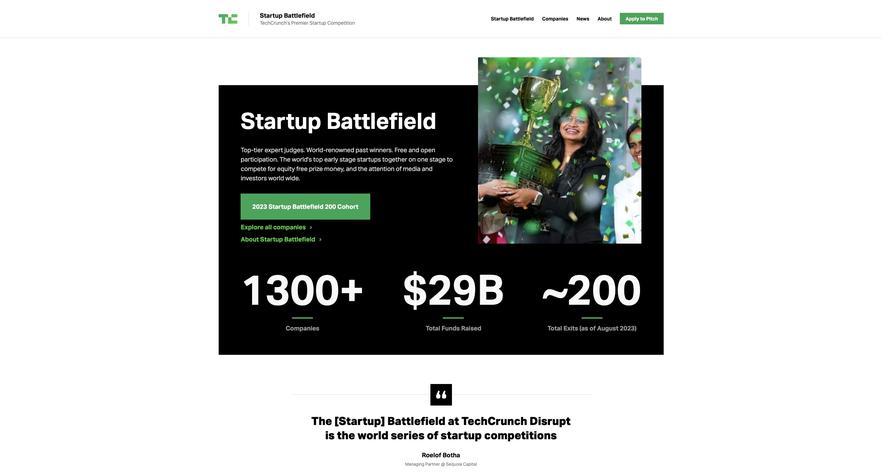 Task type: describe. For each thing, give the bounding box(es) containing it.
news
[[577, 16, 590, 22]]

is
[[326, 429, 335, 443]]

series
[[391, 429, 425, 443]]

total for $29b
[[426, 325, 441, 332]]

of inside the [startup] battlefield at techcrunch disrupt is the world series of startup competitions
[[427, 429, 439, 443]]

0 vertical spatial companies
[[543, 16, 569, 22]]

world's
[[292, 155, 312, 163]]

battlefield up winners.
[[327, 106, 437, 135]]

partner
[[426, 462, 440, 467]]

money,
[[325, 165, 345, 173]]

past
[[356, 146, 368, 154]]

startups
[[357, 155, 381, 163]]

total exits (as of august 2023)
[[548, 325, 637, 332]]

equity
[[277, 165, 295, 173]]

companies link
[[543, 15, 569, 23]]

about startup battlefield link
[[241, 236, 323, 244]]

battlefield inside the [startup] battlefield at techcrunch disrupt is the world series of startup competitions
[[388, 414, 446, 428]]

together
[[383, 155, 408, 163]]

~200
[[543, 263, 642, 315]]

explore
[[241, 223, 264, 231]]

startup battlefield inside "main content"
[[241, 106, 437, 135]]

prize
[[309, 165, 323, 173]]

early
[[325, 155, 338, 163]]

compete
[[241, 165, 267, 173]]

open
[[421, 146, 436, 154]]

2023
[[252, 203, 267, 210]]

apply
[[626, 16, 640, 22]]

1 horizontal spatial startup battlefield link
[[491, 15, 534, 23]]

sequoia
[[446, 462, 463, 467]]

battlefield down "companies"
[[285, 236, 316, 243]]

the inside the [startup] battlefield at techcrunch disrupt is the world series of startup competitions
[[337, 429, 355, 443]]

attention
[[369, 165, 395, 173]]

one
[[418, 155, 429, 163]]

techcrunch's
[[260, 20, 290, 26]]

apply to pitch link
[[621, 13, 664, 24]]

1 horizontal spatial to
[[641, 16, 646, 22]]

on
[[409, 155, 416, 163]]

2023 startup battlefield 200 cohort
[[252, 203, 359, 210]]

explore all companies link
[[241, 223, 313, 232]]

200
[[325, 203, 336, 210]]

startup
[[441, 429, 482, 443]]

1 horizontal spatial and
[[409, 146, 420, 154]]

battlefield inside startup battlefield techcrunch's premier startup competition
[[284, 12, 315, 19]]

2023)
[[620, 325, 637, 332]]

of inside top-tier expert judges. world-renowned past winners. free and open participation. the world's top early stage startups together on one stage to compete for equity free prize money, and the attention of media and investors world wide.
[[396, 165, 402, 173]]

0 vertical spatial startup battlefield
[[491, 16, 534, 22]]

renowned
[[326, 146, 355, 154]]

disrupt
[[530, 414, 571, 428]]

world inside top-tier expert judges. world-renowned past winners. free and open participation. the world's top early stage startups together on one stage to compete for equity free prize money, and the attention of media and investors world wide.
[[269, 174, 284, 182]]

cohort
[[338, 203, 359, 210]]

apply to pitch
[[626, 16, 659, 22]]

companies
[[273, 223, 306, 231]]

2023 startup battlefield 200 cohort link
[[241, 194, 370, 220]]

the [startup] battlefield at techcrunch disrupt is the world series of startup competitions
[[312, 414, 571, 443]]

total funds raised
[[426, 325, 482, 332]]

raised
[[462, 325, 482, 332]]

total for ~200
[[548, 325, 563, 332]]

roelof
[[422, 452, 442, 459]]

2 horizontal spatial and
[[422, 165, 433, 173]]

@
[[441, 462, 445, 467]]

roelof botha managing partner @ sequoia capital
[[406, 452, 477, 467]]

premier
[[291, 20, 309, 26]]

1 stage from the left
[[340, 155, 356, 163]]



Task type: locate. For each thing, give the bounding box(es) containing it.
1 vertical spatial the
[[337, 429, 355, 443]]

and up on
[[409, 146, 420, 154]]

to right one
[[447, 155, 453, 163]]

of
[[396, 165, 402, 173], [590, 325, 596, 332], [427, 429, 439, 443]]

the up is
[[312, 414, 332, 428]]

the up equity
[[280, 155, 291, 163]]

1 vertical spatial world
[[358, 429, 389, 443]]

1 vertical spatial companies
[[286, 325, 320, 332]]

0 horizontal spatial startup battlefield link
[[260, 11, 315, 21]]

winners.
[[370, 146, 394, 154]]

1 vertical spatial the
[[312, 414, 332, 428]]

expert
[[265, 146, 283, 154]]

about link
[[598, 15, 612, 23]]

1 horizontal spatial of
[[427, 429, 439, 443]]

battlefield up the series
[[388, 414, 446, 428]]

stage down open
[[430, 155, 446, 163]]

total left funds
[[426, 325, 441, 332]]

0 horizontal spatial companies
[[286, 325, 320, 332]]

[startup]
[[335, 414, 385, 428]]

techcrunch
[[462, 414, 528, 428]]

1 total from the left
[[426, 325, 441, 332]]

participation.
[[241, 155, 278, 163]]

the inside the [startup] battlefield at techcrunch disrupt is the world series of startup competitions
[[312, 414, 332, 428]]

0 horizontal spatial the
[[337, 429, 355, 443]]

pitch
[[647, 16, 659, 22]]

total left exits
[[548, 325, 563, 332]]

the inside top-tier expert judges. world-renowned past winners. free and open participation. the world's top early stage startups together on one stage to compete for equity free prize money, and the attention of media and investors world wide.
[[280, 155, 291, 163]]

of up 'roelof'
[[427, 429, 439, 443]]

0 vertical spatial of
[[396, 165, 402, 173]]

0 vertical spatial world
[[269, 174, 284, 182]]

to left pitch
[[641, 16, 646, 22]]

tier
[[254, 146, 263, 154]]

0 horizontal spatial of
[[396, 165, 402, 173]]

2 vertical spatial of
[[427, 429, 439, 443]]

botha
[[443, 452, 461, 459]]

to inside top-tier expert judges. world-renowned past winners. free and open participation. the world's top early stage startups together on one stage to compete for equity free prize money, and the attention of media and investors world wide.
[[447, 155, 453, 163]]

1 vertical spatial about
[[241, 236, 259, 243]]

0 horizontal spatial startup battlefield
[[241, 106, 437, 135]]

about startup battlefield
[[241, 236, 316, 243]]

1 horizontal spatial the
[[358, 165, 368, 173]]

funds
[[442, 325, 460, 332]]

top-tier expert judges. world-renowned past winners. free and open participation. the world's top early stage startups together on one stage to compete for equity free prize money, and the attention of media and investors world wide.
[[241, 146, 453, 182]]

about
[[598, 16, 612, 22], [241, 236, 259, 243]]

battlefield up premier
[[284, 12, 315, 19]]

0 horizontal spatial the
[[280, 155, 291, 163]]

news link
[[577, 15, 590, 23]]

1 vertical spatial of
[[590, 325, 596, 332]]

1 vertical spatial startup battlefield
[[241, 106, 437, 135]]

battlefield left companies "link"
[[510, 16, 534, 22]]

stage down renowned at left top
[[340, 155, 356, 163]]

free
[[297, 165, 308, 173]]

total
[[426, 325, 441, 332], [548, 325, 563, 332]]

1 horizontal spatial the
[[312, 414, 332, 428]]

0 horizontal spatial and
[[346, 165, 357, 173]]

about down 'explore'
[[241, 236, 259, 243]]

startup battlefield techcrunch's premier startup competition
[[260, 12, 355, 26]]

about for about
[[598, 16, 612, 22]]

battlefield
[[284, 12, 315, 19], [510, 16, 534, 22], [327, 106, 437, 135], [293, 203, 324, 210], [285, 236, 316, 243], [388, 414, 446, 428]]

1 horizontal spatial about
[[598, 16, 612, 22]]

exits
[[564, 325, 579, 332]]

all
[[265, 223, 272, 231]]

the down startups
[[358, 165, 368, 173]]

top
[[314, 155, 323, 163]]

explore all companies
[[241, 223, 306, 231]]

world down [startup]
[[358, 429, 389, 443]]

world-
[[307, 146, 326, 154]]

0 vertical spatial the
[[358, 165, 368, 173]]

investors
[[241, 174, 267, 182]]

about right news on the top right
[[598, 16, 612, 22]]

the
[[358, 165, 368, 173], [337, 429, 355, 443]]

the right is
[[337, 429, 355, 443]]

for
[[268, 165, 276, 173]]

1 horizontal spatial companies
[[543, 16, 569, 22]]

main content containing 1300+
[[194, 57, 689, 475]]

2 total from the left
[[548, 325, 563, 332]]

1300+
[[241, 263, 365, 315]]

0 horizontal spatial stage
[[340, 155, 356, 163]]

startup battlefield link
[[260, 11, 315, 21], [491, 15, 534, 23]]

stage
[[340, 155, 356, 163], [430, 155, 446, 163]]

2 stage from the left
[[430, 155, 446, 163]]

0 horizontal spatial to
[[447, 155, 453, 163]]

world down for
[[269, 174, 284, 182]]

1 vertical spatial to
[[447, 155, 453, 163]]

capital
[[464, 462, 477, 467]]

competitions
[[485, 429, 557, 443]]

and
[[409, 146, 420, 154], [346, 165, 357, 173], [422, 165, 433, 173]]

the
[[280, 155, 291, 163], [312, 414, 332, 428]]

1 horizontal spatial total
[[548, 325, 563, 332]]

managing
[[406, 462, 425, 467]]

0 horizontal spatial about
[[241, 236, 259, 243]]

main content
[[194, 57, 689, 475]]

0 horizontal spatial total
[[426, 325, 441, 332]]

free
[[395, 146, 408, 154]]

0 horizontal spatial world
[[269, 174, 284, 182]]

(as
[[580, 325, 589, 332]]

top-
[[241, 146, 254, 154]]

0 vertical spatial about
[[598, 16, 612, 22]]

about for about startup battlefield
[[241, 236, 259, 243]]

companies
[[543, 16, 569, 22], [286, 325, 320, 332]]

and down one
[[422, 165, 433, 173]]

and right money,
[[346, 165, 357, 173]]

1 horizontal spatial startup battlefield
[[491, 16, 534, 22]]

world
[[269, 174, 284, 182], [358, 429, 389, 443]]

1 horizontal spatial stage
[[430, 155, 446, 163]]

battlefield left 200
[[293, 203, 324, 210]]

0 vertical spatial the
[[280, 155, 291, 163]]

$29b
[[403, 263, 505, 315]]

the [startup] battlefield at techcrunch disrupt is the world series of startup competitions region
[[291, 384, 591, 475]]

of right (as
[[590, 325, 596, 332]]

1 horizontal spatial world
[[358, 429, 389, 443]]

world inside the [startup] battlefield at techcrunch disrupt is the world series of startup competitions
[[358, 429, 389, 443]]

0 vertical spatial to
[[641, 16, 646, 22]]

to
[[641, 16, 646, 22], [447, 155, 453, 163]]

2 horizontal spatial of
[[590, 325, 596, 332]]

startup
[[260, 12, 283, 19], [491, 16, 509, 22], [310, 20, 327, 26], [241, 106, 322, 135], [269, 203, 291, 210], [261, 236, 283, 243]]

at
[[448, 414, 460, 428]]

the inside top-tier expert judges. world-renowned past winners. free and open participation. the world's top early stage startups together on one stage to compete for equity free prize money, and the attention of media and investors world wide.
[[358, 165, 368, 173]]

judges.
[[285, 146, 305, 154]]

media
[[403, 165, 421, 173]]

august
[[598, 325, 619, 332]]

about inside "about startup battlefield" link
[[241, 236, 259, 243]]

startup battlefield
[[491, 16, 534, 22], [241, 106, 437, 135]]

wide.
[[286, 174, 300, 182]]

competition
[[328, 20, 355, 26]]

of down 'together'
[[396, 165, 402, 173]]



Task type: vqa. For each thing, say whether or not it's contained in the screenshot.
EVENTS link
no



